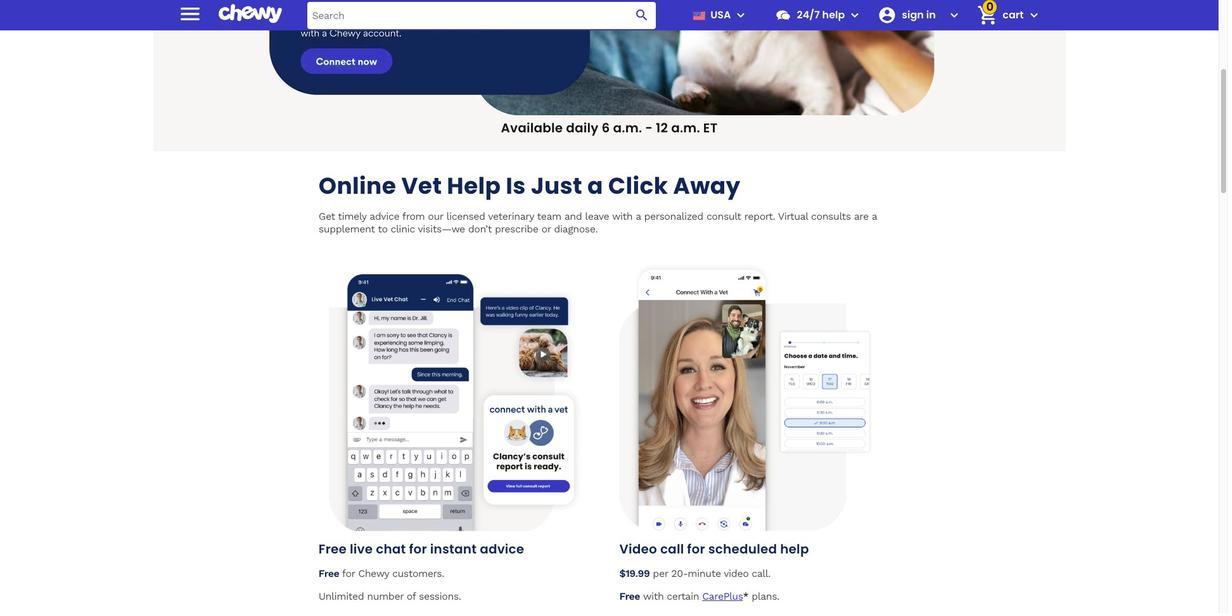 Task type: vqa. For each thing, say whether or not it's contained in the screenshot.
the right with
yes



Task type: describe. For each thing, give the bounding box(es) containing it.
report.
[[745, 211, 776, 223]]

certain
[[667, 591, 699, 603]]

minute
[[688, 568, 721, 580]]

sign in link
[[873, 0, 945, 30]]

from our
[[403, 211, 444, 223]]

menu image inside usa dropdown button
[[734, 8, 749, 23]]

leave
[[585, 211, 610, 223]]

supplement
[[319, 223, 375, 235]]

or
[[542, 223, 551, 235]]

*
[[743, 591, 749, 603]]

connect with a vet. you can't put a price on good advice so we didn't. chat free with our vet team. 6am-midnight et with a chewy account. connect now image
[[153, 0, 1066, 115]]

personalized
[[644, 211, 704, 223]]

video
[[620, 541, 658, 558]]

help menu image
[[848, 8, 863, 23]]

and
[[565, 211, 582, 223]]

prescribe
[[495, 223, 539, 235]]

0 horizontal spatial menu image
[[177, 1, 203, 26]]

instant
[[430, 541, 477, 558]]

free with certain careplus * plans.
[[620, 591, 780, 603]]

call
[[661, 541, 684, 558]]

Product search field
[[307, 2, 657, 29]]

are
[[855, 211, 869, 223]]

unlimited
[[319, 591, 364, 603]]

0 horizontal spatial for
[[342, 568, 355, 580]]

0 horizontal spatial a
[[588, 170, 604, 202]]

team
[[537, 211, 562, 223]]

away
[[674, 170, 741, 202]]

chewy home image
[[218, 0, 282, 28]]

number
[[367, 591, 404, 603]]

sign
[[903, 8, 924, 22]]

2 horizontal spatial for
[[688, 541, 706, 558]]

available
[[501, 119, 563, 137]]

12
[[656, 119, 668, 137]]

free for chewy customers.
[[319, 568, 445, 580]]

2 a.m. from the left
[[672, 119, 701, 137]]

free for free live chat for instant advice
[[319, 541, 347, 558]]

daily
[[566, 119, 599, 137]]

careplus
[[703, 591, 743, 603]]

1 vertical spatial with
[[644, 591, 664, 603]]

sign in
[[903, 8, 936, 22]]

chewy
[[358, 568, 389, 580]]

is
[[506, 170, 526, 202]]

chat
[[376, 541, 406, 558]]

just
[[531, 170, 583, 202]]

of
[[407, 591, 416, 603]]

licensed
[[447, 211, 485, 223]]

vet
[[402, 170, 442, 202]]

don't
[[468, 223, 492, 235]]

video call for scheduled help
[[620, 541, 810, 558]]

cart menu image
[[1027, 8, 1042, 23]]

items image
[[977, 4, 999, 26]]

virtual
[[779, 211, 808, 223]]



Task type: locate. For each thing, give the bounding box(es) containing it.
1 horizontal spatial a
[[636, 211, 641, 223]]

free for free with certain careplus * plans.
[[620, 591, 640, 603]]

24/7 help
[[797, 8, 845, 22]]

help left help menu icon
[[823, 8, 845, 22]]

1 horizontal spatial help
[[823, 8, 845, 22]]

help
[[823, 8, 845, 22], [781, 541, 810, 558]]

$19.99
[[620, 568, 650, 580]]

6
[[602, 119, 610, 137]]

20-
[[672, 568, 688, 580]]

online vet help is just a click away
[[319, 170, 741, 202]]

et
[[704, 119, 718, 137]]

a.m.
[[614, 119, 643, 137], [672, 119, 701, 137]]

account menu image
[[948, 8, 963, 23]]

free left live
[[319, 541, 347, 558]]

consult
[[707, 211, 742, 223]]

menu image left chewy home image
[[177, 1, 203, 26]]

get timely advice from our licensed veterinary team and leave with a personalized consult report. virtual consults are a supplement to clinic visits—we don't prescribe or diagnose.
[[319, 211, 878, 235]]

0 vertical spatial with
[[612, 211, 633, 223]]

0 vertical spatial advice
[[370, 211, 400, 223]]

with right leave
[[612, 211, 633, 223]]

scheduled
[[709, 541, 778, 558]]

menu image
[[177, 1, 203, 26], [734, 8, 749, 23]]

advice right instant on the left of page
[[480, 541, 525, 558]]

video
[[724, 568, 749, 580]]

2 horizontal spatial a
[[872, 211, 878, 223]]

for up customers.
[[409, 541, 427, 558]]

a.m. right 12
[[672, 119, 701, 137]]

1 vertical spatial free
[[319, 568, 339, 580]]

menu image right usa
[[734, 8, 749, 23]]

with down per
[[644, 591, 664, 603]]

1 vertical spatial advice
[[480, 541, 525, 558]]

submit search image
[[635, 8, 650, 23]]

1 horizontal spatial for
[[409, 541, 427, 558]]

timely
[[338, 211, 367, 223]]

1 horizontal spatial a.m.
[[672, 119, 701, 137]]

call.
[[752, 568, 771, 580]]

2 vertical spatial free
[[620, 591, 640, 603]]

a down click in the top of the page
[[636, 211, 641, 223]]

free
[[319, 541, 347, 558], [319, 568, 339, 580], [620, 591, 640, 603]]

unlimited number of sessions.
[[319, 591, 461, 603]]

with
[[612, 211, 633, 223], [644, 591, 664, 603]]

free live chat for instant advice
[[319, 541, 525, 558]]

0 horizontal spatial with
[[612, 211, 633, 223]]

0 vertical spatial help
[[823, 8, 845, 22]]

plans.
[[752, 591, 780, 603]]

help
[[447, 170, 501, 202]]

click
[[609, 170, 669, 202]]

customers.
[[392, 568, 445, 580]]

visits—we
[[418, 223, 465, 235]]

diagnose.
[[554, 223, 598, 235]]

0 horizontal spatial advice
[[370, 211, 400, 223]]

per
[[653, 568, 669, 580]]

cart link
[[973, 0, 1024, 30]]

1 vertical spatial help
[[781, 541, 810, 558]]

advice
[[370, 211, 400, 223], [480, 541, 525, 558]]

a right "are"
[[872, 211, 878, 223]]

get
[[319, 211, 335, 223]]

advice up to
[[370, 211, 400, 223]]

a up leave
[[588, 170, 604, 202]]

clinic
[[391, 223, 415, 235]]

-
[[646, 119, 653, 137]]

online
[[319, 170, 396, 202]]

a.m. left -
[[614, 119, 643, 137]]

for
[[409, 541, 427, 558], [688, 541, 706, 558], [342, 568, 355, 580]]

with inside get timely advice from our licensed veterinary team and leave with a personalized consult report. virtual consults are a supplement to clinic visits—we don't prescribe or diagnose.
[[612, 211, 633, 223]]

0 vertical spatial free
[[319, 541, 347, 558]]

for up unlimited
[[342, 568, 355, 580]]

free for free for chewy customers.
[[319, 568, 339, 580]]

a
[[588, 170, 604, 202], [636, 211, 641, 223], [872, 211, 878, 223]]

0 horizontal spatial help
[[781, 541, 810, 558]]

usa
[[711, 8, 731, 22]]

careplus link
[[703, 591, 743, 603]]

1 a.m. from the left
[[614, 119, 643, 137]]

$19.99 per 20-minute video call.
[[620, 568, 771, 580]]

chewy support image
[[776, 7, 792, 23]]

live
[[350, 541, 373, 558]]

veterinary
[[488, 211, 534, 223]]

help right 'scheduled'
[[781, 541, 810, 558]]

usa button
[[688, 0, 749, 30]]

in
[[927, 8, 936, 22]]

free down $19.99
[[620, 591, 640, 603]]

cart
[[1003, 8, 1024, 22]]

0 horizontal spatial a.m.
[[614, 119, 643, 137]]

consults
[[812, 211, 851, 223]]

1 horizontal spatial with
[[644, 591, 664, 603]]

available daily 6 a.m. - 12 a.m. et
[[501, 119, 718, 137]]

24/7 help link
[[771, 0, 845, 30]]

1 horizontal spatial advice
[[480, 541, 525, 558]]

Search text field
[[307, 2, 657, 29]]

free up unlimited
[[319, 568, 339, 580]]

advice inside get timely advice from our licensed veterinary team and leave with a personalized consult report. virtual consults are a supplement to clinic visits—we don't prescribe or diagnose.
[[370, 211, 400, 223]]

24/7
[[797, 8, 820, 22]]

to
[[378, 223, 388, 235]]

for right call
[[688, 541, 706, 558]]

sessions.
[[419, 591, 461, 603]]

1 horizontal spatial menu image
[[734, 8, 749, 23]]



